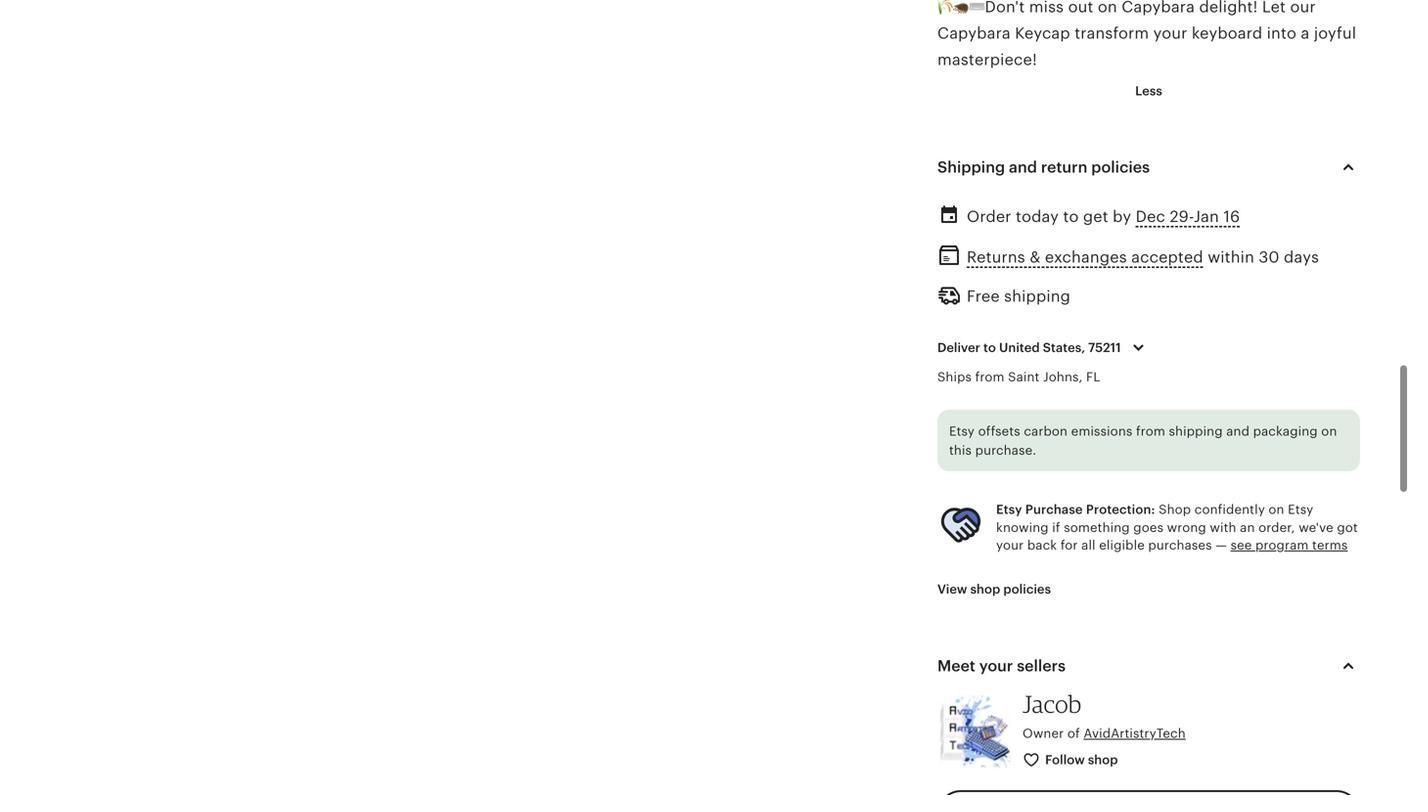 Task type: vqa. For each thing, say whether or not it's contained in the screenshot.
the policies inside SHIPPING AND RETURN POLICIES dropdown button
yes



Task type: locate. For each thing, give the bounding box(es) containing it.
confidently
[[1195, 503, 1266, 518]]

1 vertical spatial your
[[997, 538, 1024, 553]]

our
[[1291, 0, 1317, 16]]

shipping
[[938, 159, 1006, 176]]

goes
[[1134, 521, 1164, 535]]

order,
[[1259, 521, 1296, 535]]

shop right view
[[971, 583, 1001, 597]]

days
[[1285, 249, 1320, 266]]

0 vertical spatial and
[[1009, 159, 1038, 176]]

shop
[[971, 583, 1001, 597], [1089, 753, 1119, 768]]

an
[[1241, 521, 1256, 535]]

1 vertical spatial to
[[984, 341, 997, 356]]

and inside 'dropdown button'
[[1009, 159, 1038, 176]]

get
[[1084, 208, 1109, 226]]

capybara
[[1122, 0, 1196, 16], [938, 25, 1011, 42]]

to left the get
[[1064, 208, 1079, 226]]

capybara up the transform at top
[[1122, 0, 1196, 16]]

your left keyboard in the top of the page
[[1154, 25, 1188, 42]]

something
[[1064, 521, 1131, 535]]

on up order, in the right bottom of the page
[[1269, 503, 1285, 518]]

2 vertical spatial your
[[980, 658, 1014, 675]]

knowing
[[997, 521, 1049, 535]]

and
[[1009, 159, 1038, 176], [1227, 424, 1250, 439]]

1 horizontal spatial on
[[1269, 503, 1285, 518]]

etsy
[[950, 424, 975, 439], [997, 503, 1023, 518], [1289, 503, 1314, 518]]

etsy up knowing
[[997, 503, 1023, 518]]

owner
[[1023, 727, 1065, 741]]

shipping down &
[[1005, 288, 1071, 305]]

on up the transform at top
[[1098, 0, 1118, 16]]

etsy up this
[[950, 424, 975, 439]]

see program terms
[[1231, 538, 1349, 553]]

dec 29-jan 16 button
[[1136, 203, 1241, 231]]

🌾🦔⌨️don't
[[938, 0, 1025, 16]]

got
[[1338, 521, 1359, 535]]

policies down back
[[1004, 583, 1052, 597]]

etsy up "we've" in the bottom right of the page
[[1289, 503, 1314, 518]]

jacob image
[[938, 696, 1011, 769]]

shipping up shop
[[1170, 424, 1224, 439]]

30
[[1259, 249, 1280, 266]]

if
[[1053, 521, 1061, 535]]

view shop policies
[[938, 583, 1052, 597]]

1 horizontal spatial and
[[1227, 424, 1250, 439]]

and inside etsy offsets carbon emissions from shipping and packaging on this purchase.
[[1227, 424, 1250, 439]]

1 vertical spatial from
[[1137, 424, 1166, 439]]

meet your sellers
[[938, 658, 1066, 675]]

on
[[1098, 0, 1118, 16], [1322, 424, 1338, 439], [1269, 503, 1285, 518]]

2 horizontal spatial etsy
[[1289, 503, 1314, 518]]

to left united
[[984, 341, 997, 356]]

shop inside button
[[971, 583, 1001, 597]]

0 horizontal spatial to
[[984, 341, 997, 356]]

0 vertical spatial to
[[1064, 208, 1079, 226]]

1 vertical spatial and
[[1227, 424, 1250, 439]]

shipping
[[1005, 288, 1071, 305], [1170, 424, 1224, 439]]

0 vertical spatial from
[[976, 370, 1005, 385]]

etsy purchase protection:
[[997, 503, 1156, 518]]

a
[[1302, 25, 1310, 42]]

your down knowing
[[997, 538, 1024, 553]]

1 vertical spatial capybara
[[938, 25, 1011, 42]]

and left return
[[1009, 159, 1038, 176]]

0 vertical spatial shop
[[971, 583, 1001, 597]]

offsets
[[979, 424, 1021, 439]]

into
[[1268, 25, 1297, 42]]

1 vertical spatial policies
[[1004, 583, 1052, 597]]

jacob
[[1023, 690, 1082, 719]]

deliver to united states, 75211
[[938, 341, 1122, 356]]

free shipping
[[967, 288, 1071, 305]]

see program terms link
[[1231, 538, 1349, 553]]

capybara down 🌾🦔⌨️don't on the top
[[938, 25, 1011, 42]]

etsy inside etsy offsets carbon emissions from shipping and packaging on this purchase.
[[950, 424, 975, 439]]

program
[[1256, 538, 1309, 553]]

your right meet
[[980, 658, 1014, 675]]

1 horizontal spatial shop
[[1089, 753, 1119, 768]]

from left saint
[[976, 370, 1005, 385]]

1 horizontal spatial from
[[1137, 424, 1166, 439]]

jacob owner of avidartistrytech
[[1023, 690, 1186, 741]]

follow shop button
[[1008, 743, 1135, 779]]

0 horizontal spatial policies
[[1004, 583, 1052, 597]]

your inside dropdown button
[[980, 658, 1014, 675]]

policies
[[1092, 159, 1151, 176], [1004, 583, 1052, 597]]

0 horizontal spatial on
[[1098, 0, 1118, 16]]

1 horizontal spatial policies
[[1092, 159, 1151, 176]]

1 horizontal spatial etsy
[[997, 503, 1023, 518]]

1 horizontal spatial shipping
[[1170, 424, 1224, 439]]

from right 'emissions'
[[1137, 424, 1166, 439]]

deliver to united states, 75211 button
[[923, 328, 1166, 369]]

view shop policies button
[[923, 572, 1066, 608]]

back
[[1028, 538, 1058, 553]]

1 vertical spatial shipping
[[1170, 424, 1224, 439]]

policies up by
[[1092, 159, 1151, 176]]

from inside etsy offsets carbon emissions from shipping and packaging on this purchase.
[[1137, 424, 1166, 439]]

0 vertical spatial capybara
[[1122, 0, 1196, 16]]

return
[[1042, 159, 1088, 176]]

shop right follow in the right bottom of the page
[[1089, 753, 1119, 768]]

masterpiece!
[[938, 51, 1038, 69]]

your
[[1154, 25, 1188, 42], [997, 538, 1024, 553], [980, 658, 1014, 675]]

etsy for etsy purchase protection:
[[997, 503, 1023, 518]]

0 vertical spatial policies
[[1092, 159, 1151, 176]]

1 vertical spatial on
[[1322, 424, 1338, 439]]

purchase.
[[976, 444, 1037, 458]]

accepted
[[1132, 249, 1204, 266]]

0 horizontal spatial capybara
[[938, 25, 1011, 42]]

2 vertical spatial on
[[1269, 503, 1285, 518]]

0 horizontal spatial etsy
[[950, 424, 975, 439]]

johns,
[[1044, 370, 1083, 385]]

dec
[[1136, 208, 1166, 226]]

sellers
[[1017, 658, 1066, 675]]

0 horizontal spatial from
[[976, 370, 1005, 385]]

75211
[[1089, 341, 1122, 356]]

ships from saint johns, fl
[[938, 370, 1101, 385]]

etsy for etsy offsets carbon emissions from shipping and packaging on this purchase.
[[950, 424, 975, 439]]

and left 'packaging'
[[1227, 424, 1250, 439]]

exchanges
[[1046, 249, 1128, 266]]

from
[[976, 370, 1005, 385], [1137, 424, 1166, 439]]

0 vertical spatial your
[[1154, 25, 1188, 42]]

1 vertical spatial shop
[[1089, 753, 1119, 768]]

carbon
[[1024, 424, 1068, 439]]

on right 'packaging'
[[1322, 424, 1338, 439]]

0 horizontal spatial and
[[1009, 159, 1038, 176]]

purchase
[[1026, 503, 1083, 518]]

0 horizontal spatial shop
[[971, 583, 1001, 597]]

2 horizontal spatial on
[[1322, 424, 1338, 439]]

to
[[1064, 208, 1079, 226], [984, 341, 997, 356]]

order today to get by dec 29-jan 16
[[967, 208, 1241, 226]]

0 horizontal spatial shipping
[[1005, 288, 1071, 305]]

ships
[[938, 370, 972, 385]]

shop inside 'button'
[[1089, 753, 1119, 768]]

shop for follow
[[1089, 753, 1119, 768]]

0 vertical spatial on
[[1098, 0, 1118, 16]]



Task type: describe. For each thing, give the bounding box(es) containing it.
1 horizontal spatial capybara
[[1122, 0, 1196, 16]]

protection:
[[1087, 503, 1156, 518]]

all
[[1082, 538, 1096, 553]]

returns & exchanges accepted within 30 days
[[967, 249, 1320, 266]]

by
[[1113, 208, 1132, 226]]

returns
[[967, 249, 1026, 266]]

of
[[1068, 727, 1081, 741]]

16
[[1224, 208, 1241, 226]]

joyful
[[1315, 25, 1357, 42]]

29-
[[1170, 208, 1194, 226]]

0 vertical spatial shipping
[[1005, 288, 1071, 305]]

less button
[[1121, 73, 1178, 109]]

keycap
[[1016, 25, 1071, 42]]

follow shop
[[1046, 753, 1119, 768]]

shipping and return policies button
[[920, 144, 1379, 191]]

miss
[[1030, 0, 1064, 16]]

order
[[967, 208, 1012, 226]]

see
[[1231, 538, 1253, 553]]

with
[[1211, 521, 1237, 535]]

view
[[938, 583, 968, 597]]

etsy offsets carbon emissions from shipping and packaging on this purchase.
[[950, 424, 1338, 458]]

shipping inside etsy offsets carbon emissions from shipping and packaging on this purchase.
[[1170, 424, 1224, 439]]

follow
[[1046, 753, 1085, 768]]

returns & exchanges accepted button
[[967, 243, 1204, 272]]

on inside etsy offsets carbon emissions from shipping and packaging on this purchase.
[[1322, 424, 1338, 439]]

saint
[[1009, 370, 1040, 385]]

shipping and return policies
[[938, 159, 1151, 176]]

this
[[950, 444, 972, 458]]

meet
[[938, 658, 976, 675]]

states,
[[1043, 341, 1086, 356]]

shop confidently on etsy knowing if something goes wrong with an order, we've got your back for all eligible purchases —
[[997, 503, 1359, 553]]

today
[[1016, 208, 1059, 226]]

—
[[1216, 538, 1228, 553]]

your inside shop confidently on etsy knowing if something goes wrong with an order, we've got your back for all eligible purchases —
[[997, 538, 1024, 553]]

shop for view
[[971, 583, 1001, 597]]

out
[[1069, 0, 1094, 16]]

to inside dropdown button
[[984, 341, 997, 356]]

delight!
[[1200, 0, 1259, 16]]

avidartistrytech
[[1084, 727, 1186, 741]]

keyboard
[[1192, 25, 1263, 42]]

united
[[1000, 341, 1040, 356]]

for
[[1061, 538, 1079, 553]]

&
[[1030, 249, 1041, 266]]

avidartistrytech link
[[1084, 727, 1186, 741]]

policies inside button
[[1004, 583, 1052, 597]]

1 horizontal spatial to
[[1064, 208, 1079, 226]]

deliver
[[938, 341, 981, 356]]

within
[[1208, 249, 1255, 266]]

let
[[1263, 0, 1287, 16]]

fl
[[1087, 370, 1101, 385]]

eligible
[[1100, 538, 1145, 553]]

packaging
[[1254, 424, 1319, 439]]

less
[[1136, 84, 1163, 98]]

purchases
[[1149, 538, 1213, 553]]

on inside the "🌾🦔⌨️don't miss out on capybara delight! let our capybara keycap transform your keyboard into a joyful masterpiece!"
[[1098, 0, 1118, 16]]

etsy inside shop confidently on etsy knowing if something goes wrong with an order, we've got your back for all eligible purchases —
[[1289, 503, 1314, 518]]

🌾🦔⌨️don't miss out on capybara delight! let our capybara keycap transform your keyboard into a joyful masterpiece!
[[938, 0, 1357, 69]]

your inside the "🌾🦔⌨️don't miss out on capybara delight! let our capybara keycap transform your keyboard into a joyful masterpiece!"
[[1154, 25, 1188, 42]]

shop
[[1159, 503, 1192, 518]]

on inside shop confidently on etsy knowing if something goes wrong with an order, we've got your back for all eligible purchases —
[[1269, 503, 1285, 518]]

wrong
[[1168, 521, 1207, 535]]

terms
[[1313, 538, 1349, 553]]

meet your sellers button
[[920, 643, 1379, 690]]

policies inside 'dropdown button'
[[1092, 159, 1151, 176]]

transform
[[1075, 25, 1150, 42]]

jan
[[1194, 208, 1220, 226]]

we've
[[1299, 521, 1334, 535]]



